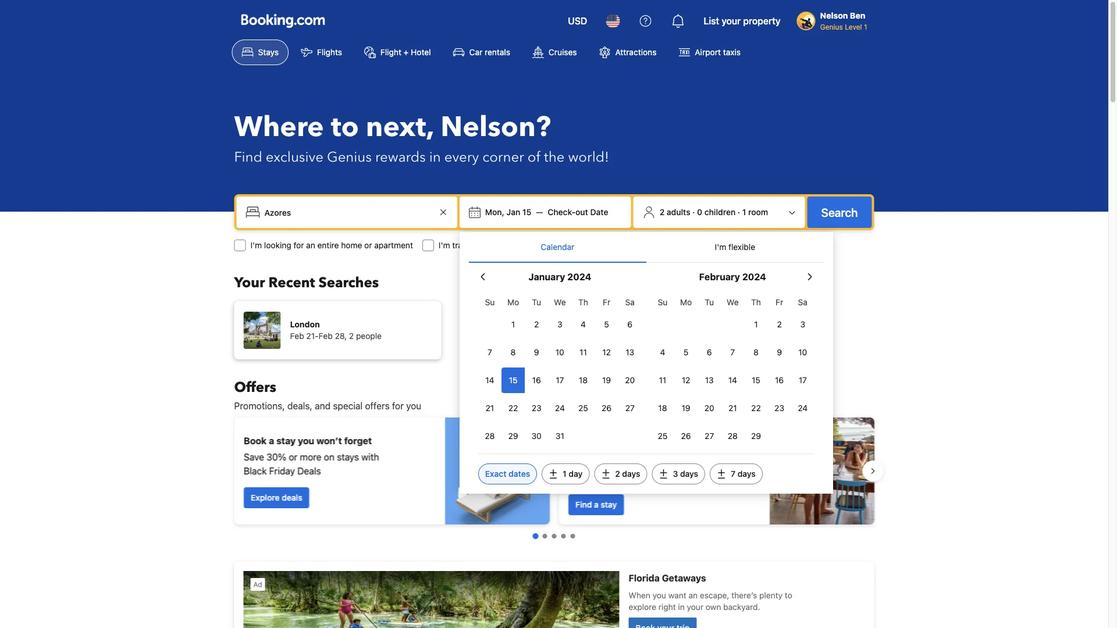 Task type: vqa. For each thing, say whether or not it's contained in the screenshot.


Task type: describe. For each thing, give the bounding box(es) containing it.
12 for '12' option at bottom
[[603, 348, 611, 357]]

15 cell
[[502, 366, 525, 393]]

out
[[576, 207, 588, 217]]

we for february
[[727, 298, 739, 307]]

term
[[568, 459, 588, 470]]

flights link
[[291, 40, 352, 65]]

1 inside the nelson ben genius level 1
[[864, 23, 868, 31]]

23 for 23 february 2024 option
[[775, 404, 785, 413]]

february
[[699, 272, 740, 283]]

monthly
[[568, 473, 602, 484]]

1 January 2024 checkbox
[[502, 312, 525, 338]]

12 February 2024 checkbox
[[675, 368, 698, 393]]

2 inside london feb 21-feb 28, 2 people
[[349, 331, 354, 341]]

take your longest vacation yet browse properties offering long- term stays, many at reduced monthly rates.
[[568, 429, 705, 484]]

24 January 2024 checkbox
[[548, 396, 572, 421]]

to
[[331, 108, 359, 146]]

book a stay you won't forget save 30% or more on stays with black friday deals
[[244, 436, 379, 477]]

cruises link
[[523, 40, 587, 65]]

20 for 20 february 2024 option
[[705, 404, 715, 413]]

2 10 from the left
[[799, 348, 807, 357]]

offers promotions, deals, and special offers for you
[[234, 378, 422, 412]]

26 January 2024 checkbox
[[595, 396, 619, 421]]

1 day
[[563, 469, 583, 479]]

13 January 2024 checkbox
[[619, 340, 642, 366]]

18 January 2024 checkbox
[[572, 368, 595, 393]]

23 February 2024 checkbox
[[768, 396, 791, 421]]

12 for 12 february 2024 checkbox
[[682, 376, 691, 385]]

19 for 19 option
[[682, 404, 691, 413]]

28 February 2024 checkbox
[[721, 424, 745, 449]]

offers
[[365, 401, 390, 412]]

ben
[[850, 11, 866, 20]]

book
[[244, 436, 266, 447]]

stay for book
[[276, 436, 295, 447]]

2 adults · 0 children · 1 room
[[660, 207, 768, 217]]

29 for 29 february 2024 checkbox
[[751, 432, 761, 441]]

tab list containing calendar
[[469, 232, 824, 264]]

26 for 26 february 2024 option
[[681, 432, 691, 441]]

grid for february
[[651, 291, 815, 449]]

people
[[356, 331, 382, 341]]

7 days
[[731, 469, 756, 479]]

cruises
[[549, 47, 577, 57]]

work
[[500, 241, 518, 250]]

21 February 2024 checkbox
[[721, 396, 745, 421]]

18 for 18 checkbox
[[579, 376, 588, 385]]

i'm flexible button
[[647, 232, 824, 262]]

25 for 25 february 2024 option
[[658, 432, 668, 441]]

of
[[528, 148, 541, 167]]

attractions
[[615, 47, 657, 57]]

28,
[[335, 331, 347, 341]]

for inside offers promotions, deals, and special offers for you
[[392, 401, 404, 412]]

1 10 from the left
[[556, 348, 564, 357]]

forget
[[344, 436, 372, 447]]

january
[[529, 272, 565, 283]]

level
[[845, 23, 862, 31]]

15 January 2024 checkbox
[[502, 368, 525, 393]]

next,
[[366, 108, 434, 146]]

16 February 2024 checkbox
[[768, 368, 791, 393]]

21 for 21 option
[[729, 404, 737, 413]]

london
[[290, 320, 320, 329]]

30%
[[266, 452, 286, 463]]

31
[[556, 432, 564, 441]]

offers main content
[[225, 378, 884, 629]]

15 February 2024 checkbox
[[745, 368, 768, 393]]

calendar
[[541, 242, 575, 252]]

for for flights
[[586, 241, 597, 250]]

february 2024
[[699, 272, 767, 283]]

offers
[[234, 378, 276, 397]]

properties
[[602, 445, 645, 456]]

1 horizontal spatial 3
[[673, 469, 678, 479]]

friday
[[269, 466, 295, 477]]

1 inside option
[[512, 320, 515, 329]]

your for take
[[592, 429, 612, 440]]

8 January 2024 checkbox
[[502, 340, 525, 366]]

tu for february
[[705, 298, 714, 307]]

22 for 22 checkbox
[[509, 404, 518, 413]]

flexible
[[729, 242, 756, 252]]

sa for january 2024
[[625, 298, 635, 307]]

17 for 17 option
[[799, 376, 807, 385]]

nelson?
[[441, 108, 551, 146]]

booking.com image
[[241, 14, 325, 28]]

vacation
[[650, 429, 688, 440]]

stays
[[258, 47, 279, 57]]

special
[[333, 401, 363, 412]]

5 January 2024 checkbox
[[595, 312, 619, 338]]

searches
[[319, 273, 379, 292]]

rentals
[[485, 47, 510, 57]]

promotions,
[[234, 401, 285, 412]]

adults
[[667, 207, 691, 217]]

8 for 8 checkbox at the bottom left of page
[[511, 348, 516, 357]]

january 2024
[[529, 272, 592, 283]]

airport taxis
[[695, 47, 741, 57]]

taxis
[[723, 47, 741, 57]]

and
[[315, 401, 331, 412]]

1 feb from the left
[[290, 331, 304, 341]]

date
[[590, 207, 609, 217]]

2 adults · 0 children · 1 room button
[[638, 201, 801, 223]]

car rentals
[[469, 47, 510, 57]]

an
[[306, 241, 315, 250]]

5 February 2024 checkbox
[[675, 340, 698, 366]]

corner
[[483, 148, 524, 167]]

advertisement region
[[234, 562, 874, 629]]

6 for 6 february 2024 'checkbox'
[[707, 348, 712, 357]]

or inside book a stay you won't forget save 30% or more on stays with black friday deals
[[289, 452, 297, 463]]

flight + hotel link
[[354, 40, 441, 65]]

browse
[[568, 445, 599, 456]]

exclusive
[[266, 148, 324, 167]]

fr for january 2024
[[603, 298, 611, 307]]

16 for 16 february 2024 checkbox
[[775, 376, 784, 385]]

21 January 2024 checkbox
[[478, 396, 502, 421]]

10 February 2024 checkbox
[[791, 340, 815, 366]]

i'm for i'm flexible
[[715, 242, 727, 252]]

take your longest vacation yet image
[[770, 418, 874, 525]]

2 inside checkbox
[[534, 320, 539, 329]]

many
[[618, 459, 640, 470]]

reduced
[[653, 459, 688, 470]]

more
[[300, 452, 321, 463]]

car rentals link
[[443, 40, 520, 65]]

a for find
[[594, 500, 599, 510]]

28 for 28 february 2024 option in the bottom of the page
[[728, 432, 738, 441]]

26 February 2024 checkbox
[[675, 424, 698, 449]]

22 for the 22 'option'
[[752, 404, 761, 413]]

2 right stays,
[[615, 469, 620, 479]]

13 February 2024 checkbox
[[698, 368, 721, 393]]

26 for 26 checkbox
[[602, 404, 612, 413]]

6 for 6 checkbox
[[628, 320, 633, 329]]

7 down 28 february 2024 option in the bottom of the page
[[731, 469, 736, 479]]

Where are you going? field
[[260, 202, 436, 223]]

yet
[[691, 429, 705, 440]]

th for february 2024
[[751, 298, 761, 307]]

18 for 18 february 2024 checkbox
[[658, 404, 667, 413]]

11 February 2024 checkbox
[[651, 368, 675, 393]]

4 for '4 january 2024' option
[[581, 320, 586, 329]]

dates
[[509, 469, 530, 479]]

su for january
[[485, 298, 495, 307]]

list your property
[[704, 15, 781, 26]]

progress bar inside offers main content
[[533, 534, 575, 540]]

1 · from the left
[[693, 207, 695, 217]]

7 for 7 january 2024 "option"
[[488, 348, 492, 357]]

long-
[[683, 445, 705, 456]]

save
[[244, 452, 264, 463]]

on
[[324, 452, 334, 463]]

25 February 2024 checkbox
[[651, 424, 675, 449]]

2 feb from the left
[[319, 331, 333, 341]]

for for work
[[487, 241, 497, 250]]

stays
[[337, 452, 359, 463]]

at
[[643, 459, 651, 470]]

th for january 2024
[[579, 298, 588, 307]]

—
[[536, 207, 543, 217]]

2024 for february 2024
[[743, 272, 767, 283]]

take
[[568, 429, 589, 440]]

i'm flexible
[[715, 242, 756, 252]]

mo for january
[[508, 298, 519, 307]]

25 January 2024 checkbox
[[572, 396, 595, 421]]

day
[[569, 469, 583, 479]]

3 January 2024 checkbox
[[548, 312, 572, 338]]

4 January 2024 checkbox
[[572, 312, 595, 338]]

6 February 2024 checkbox
[[698, 340, 721, 366]]

hotel
[[411, 47, 431, 57]]

find inside find a stay link
[[575, 500, 592, 510]]



Task type: locate. For each thing, give the bounding box(es) containing it.
a down monthly
[[594, 500, 599, 510]]

14 left the 15 january 2024 option
[[486, 376, 494, 385]]

15 for the 15 checkbox
[[752, 376, 761, 385]]

1 21 from the left
[[486, 404, 494, 413]]

4 for 4 checkbox
[[660, 348, 665, 357]]

4 inside '4 january 2024' option
[[581, 320, 586, 329]]

15 for the 15 january 2024 option
[[509, 376, 518, 385]]

13 inside option
[[626, 348, 635, 357]]

fr up 2 checkbox
[[776, 298, 784, 307]]

19 inside "option"
[[602, 376, 611, 385]]

tu down february at right
[[705, 298, 714, 307]]

1 horizontal spatial genius
[[820, 23, 843, 31]]

20 January 2024 checkbox
[[619, 368, 642, 393]]

1 looking from the left
[[264, 241, 291, 250]]

27 for 27 checkbox
[[626, 404, 635, 413]]

2024 down flexible
[[743, 272, 767, 283]]

23 right 22 checkbox
[[532, 404, 542, 413]]

26
[[602, 404, 612, 413], [681, 432, 691, 441]]

1 vertical spatial find
[[575, 500, 592, 510]]

9 right 8 february 2024 option
[[777, 348, 782, 357]]

1 horizontal spatial looking
[[557, 241, 584, 250]]

3 for january 2024
[[558, 320, 563, 329]]

rates.
[[605, 473, 629, 484]]

1 horizontal spatial 18
[[658, 404, 667, 413]]

explore deals link
[[244, 488, 309, 509]]

flights
[[599, 241, 622, 250]]

·
[[693, 207, 695, 217], [738, 207, 740, 217]]

17 right 16 january 2024 option
[[556, 376, 564, 385]]

i'm inside button
[[715, 242, 727, 252]]

14 February 2024 checkbox
[[721, 368, 745, 393]]

1 22 from the left
[[509, 404, 518, 413]]

5 inside 5 checkbox
[[684, 348, 689, 357]]

0 horizontal spatial 3
[[558, 320, 563, 329]]

1 horizontal spatial 11
[[659, 376, 667, 385]]

0 horizontal spatial genius
[[327, 148, 372, 167]]

19 January 2024 checkbox
[[595, 368, 619, 393]]

1 24 from the left
[[555, 404, 565, 413]]

14 for 14 january 2024 checkbox
[[486, 376, 494, 385]]

12 right 11 checkbox
[[603, 348, 611, 357]]

25 for '25' checkbox
[[579, 404, 588, 413]]

car
[[469, 47, 483, 57]]

15 right 14 february 2024 checkbox
[[752, 376, 761, 385]]

2 16 from the left
[[775, 376, 784, 385]]

mo up the 1 january 2024 option
[[508, 298, 519, 307]]

0 horizontal spatial sa
[[625, 298, 635, 307]]

calendar button
[[469, 232, 647, 262]]

18 February 2024 checkbox
[[651, 396, 675, 421]]

0 horizontal spatial 23
[[532, 404, 542, 413]]

19 inside option
[[682, 404, 691, 413]]

1 vertical spatial 25
[[658, 432, 668, 441]]

2 28 from the left
[[728, 432, 738, 441]]

7 January 2024 checkbox
[[478, 340, 502, 366]]

1 su from the left
[[485, 298, 495, 307]]

exact
[[485, 469, 507, 479]]

your right list on the right of the page
[[722, 15, 741, 26]]

fr up "5 january 2024" option
[[603, 298, 611, 307]]

16 for 16 january 2024 option
[[532, 376, 541, 385]]

5 for 5 checkbox
[[684, 348, 689, 357]]

1 9 from the left
[[534, 348, 539, 357]]

stay up 30%
[[276, 436, 295, 447]]

0 horizontal spatial 8
[[511, 348, 516, 357]]

7 left 8 checkbox at the bottom left of page
[[488, 348, 492, 357]]

your
[[722, 15, 741, 26], [592, 429, 612, 440]]

1 inside checkbox
[[754, 320, 758, 329]]

24 inside option
[[555, 404, 565, 413]]

1 horizontal spatial 23
[[775, 404, 785, 413]]

deals
[[297, 466, 321, 477]]

27 inside option
[[705, 432, 714, 441]]

3 right 2 january 2024 checkbox
[[558, 320, 563, 329]]

your
[[234, 273, 265, 292]]

0 vertical spatial 25
[[579, 404, 588, 413]]

15 inside option
[[509, 376, 518, 385]]

5 for "5 january 2024" option
[[604, 320, 609, 329]]

0 horizontal spatial 16
[[532, 376, 541, 385]]

0 horizontal spatial 20
[[625, 376, 635, 385]]

won't
[[316, 436, 342, 447]]

0 horizontal spatial you
[[298, 436, 314, 447]]

2024 for january 2024
[[568, 272, 592, 283]]

days for 7 days
[[738, 469, 756, 479]]

12 January 2024 checkbox
[[595, 340, 619, 366]]

su up 7 january 2024 "option"
[[485, 298, 495, 307]]

in
[[429, 148, 441, 167]]

8 right 7 january 2024 "option"
[[511, 348, 516, 357]]

mon,
[[485, 207, 505, 217]]

1 horizontal spatial i'm
[[439, 241, 450, 250]]

explore
[[251, 493, 279, 503]]

1 horizontal spatial 27
[[705, 432, 714, 441]]

1 vertical spatial 26
[[681, 432, 691, 441]]

2 right 1 february 2024 checkbox
[[777, 320, 782, 329]]

1 grid from the left
[[478, 291, 642, 449]]

1 February 2024 checkbox
[[745, 312, 768, 338]]

17 February 2024 checkbox
[[791, 368, 815, 393]]

29 January 2024 checkbox
[[502, 424, 525, 449]]

attractions link
[[589, 40, 667, 65]]

2 23 from the left
[[775, 404, 785, 413]]

1 horizontal spatial 6
[[707, 348, 712, 357]]

15 inside checkbox
[[752, 376, 761, 385]]

your inside list your property link
[[722, 15, 741, 26]]

28 left 29 january 2024 option
[[485, 432, 495, 441]]

genius inside the nelson ben genius level 1
[[820, 23, 843, 31]]

for
[[294, 241, 304, 250], [487, 241, 497, 250], [586, 241, 597, 250], [392, 401, 404, 412]]

22 right 21 january 2024 checkbox
[[509, 404, 518, 413]]

i'm
[[251, 241, 262, 250], [439, 241, 450, 250], [715, 242, 727, 252]]

genius down 'nelson' on the top of the page
[[820, 23, 843, 31]]

20 right 19 option
[[705, 404, 715, 413]]

1 mo from the left
[[508, 298, 519, 307]]

tu up 2 january 2024 checkbox
[[532, 298, 541, 307]]

1 vertical spatial 12
[[682, 376, 691, 385]]

sa up the 3 checkbox at the right of the page
[[798, 298, 808, 307]]

17 inside checkbox
[[556, 376, 564, 385]]

0 horizontal spatial looking
[[264, 241, 291, 250]]

0 horizontal spatial 10
[[556, 348, 564, 357]]

flight
[[381, 47, 402, 57]]

1 horizontal spatial 4
[[660, 348, 665, 357]]

1 days from the left
[[622, 469, 641, 479]]

8 inside 8 february 2024 option
[[754, 348, 759, 357]]

days down long-
[[680, 469, 698, 479]]

2 looking from the left
[[557, 241, 584, 250]]

27 right 26 checkbox
[[626, 404, 635, 413]]

20 right 19 january 2024 "option" on the bottom right of page
[[625, 376, 635, 385]]

0 horizontal spatial 18
[[579, 376, 588, 385]]

london feb 21-feb 28, 2 people
[[290, 320, 382, 341]]

29 left '30'
[[508, 432, 518, 441]]

for for an
[[294, 241, 304, 250]]

17
[[556, 376, 564, 385], [799, 376, 807, 385]]

looking left an
[[264, 241, 291, 250]]

25 inside '25' checkbox
[[579, 404, 588, 413]]

15 left the —
[[523, 207, 532, 217]]

2 days
[[615, 469, 641, 479]]

2 29 from the left
[[751, 432, 761, 441]]

9 inside checkbox
[[777, 348, 782, 357]]

explore deals
[[251, 493, 302, 503]]

6 January 2024 checkbox
[[619, 312, 642, 338]]

0 vertical spatial genius
[[820, 23, 843, 31]]

2 · from the left
[[738, 207, 740, 217]]

2 fr from the left
[[776, 298, 784, 307]]

1 left day
[[563, 469, 567, 479]]

i'm for i'm traveling for work
[[439, 241, 450, 250]]

22 February 2024 checkbox
[[745, 396, 768, 421]]

20 inside "checkbox"
[[625, 376, 635, 385]]

1 vertical spatial a
[[594, 500, 599, 510]]

· right children
[[738, 207, 740, 217]]

13 right 12 february 2024 checkbox
[[705, 376, 714, 385]]

i'm left flexible
[[715, 242, 727, 252]]

17 for the "17" checkbox
[[556, 376, 564, 385]]

27 inside checkbox
[[626, 404, 635, 413]]

i'm traveling for work
[[439, 241, 518, 250]]

1 horizontal spatial 12
[[682, 376, 691, 385]]

we up 3 'option'
[[554, 298, 566, 307]]

th up 1 february 2024 checkbox
[[751, 298, 761, 307]]

a
[[269, 436, 274, 447], [594, 500, 599, 510]]

1 horizontal spatial find
[[575, 500, 592, 510]]

4 inside 4 checkbox
[[660, 348, 665, 357]]

26 up long-
[[681, 432, 691, 441]]

0 vertical spatial 11
[[580, 348, 587, 357]]

0 vertical spatial 5
[[604, 320, 609, 329]]

28 inside option
[[728, 432, 738, 441]]

3 for february 2024
[[801, 320, 806, 329]]

1 14 from the left
[[486, 376, 494, 385]]

2 inside button
[[660, 207, 665, 217]]

9 January 2024 checkbox
[[525, 340, 548, 366]]

23
[[532, 404, 542, 413], [775, 404, 785, 413]]

where to next, nelson? find exclusive genius rewards in every corner of the world!
[[234, 108, 609, 167]]

7 inside option
[[731, 348, 735, 357]]

nelson ben genius level 1
[[820, 11, 868, 31]]

14 January 2024 checkbox
[[478, 368, 502, 393]]

looking right i'm
[[557, 241, 584, 250]]

your account menu nelson ben genius level 1 element
[[797, 5, 872, 32]]

2 8 from the left
[[754, 348, 759, 357]]

the
[[544, 148, 565, 167]]

1 horizontal spatial grid
[[651, 291, 815, 449]]

0 horizontal spatial 21
[[486, 404, 494, 413]]

1 vertical spatial 5
[[684, 348, 689, 357]]

0 horizontal spatial fr
[[603, 298, 611, 307]]

stay inside book a stay you won't forget save 30% or more on stays with black friday deals
[[276, 436, 295, 447]]

18 inside checkbox
[[579, 376, 588, 385]]

deals,
[[287, 401, 312, 412]]

check-out date button
[[543, 202, 613, 223]]

1 horizontal spatial th
[[751, 298, 761, 307]]

find inside where to next, nelson? find exclusive genius rewards in every corner of the world!
[[234, 148, 262, 167]]

looking for i'm
[[264, 241, 291, 250]]

list your property link
[[697, 7, 788, 35]]

1 vertical spatial genius
[[327, 148, 372, 167]]

children
[[705, 207, 736, 217]]

1 horizontal spatial feb
[[319, 331, 333, 341]]

8 inside 8 checkbox
[[511, 348, 516, 357]]

1 horizontal spatial 28
[[728, 432, 738, 441]]

0 horizontal spatial 14
[[486, 376, 494, 385]]

stay down rates.
[[601, 500, 617, 510]]

1 horizontal spatial 8
[[754, 348, 759, 357]]

21 left 22 checkbox
[[486, 404, 494, 413]]

0 horizontal spatial i'm
[[251, 241, 262, 250]]

14
[[486, 376, 494, 385], [729, 376, 737, 385]]

0 horizontal spatial grid
[[478, 291, 642, 449]]

18 left 19 option
[[658, 404, 667, 413]]

1 fr from the left
[[603, 298, 611, 307]]

27 February 2024 checkbox
[[698, 424, 721, 449]]

1 17 from the left
[[556, 376, 564, 385]]

0 horizontal spatial a
[[269, 436, 274, 447]]

for left an
[[294, 241, 304, 250]]

6 inside 6 checkbox
[[628, 320, 633, 329]]

10 right the "9" checkbox
[[799, 348, 807, 357]]

12 inside checkbox
[[682, 376, 691, 385]]

19 February 2024 checkbox
[[675, 396, 698, 421]]

3 February 2024 checkbox
[[791, 312, 815, 338]]

22 inside checkbox
[[509, 404, 518, 413]]

0 horizontal spatial mo
[[508, 298, 519, 307]]

0 vertical spatial or
[[364, 241, 372, 250]]

list
[[704, 15, 720, 26]]

4 February 2024 checkbox
[[651, 340, 675, 366]]

find
[[234, 148, 262, 167], [575, 500, 592, 510]]

progress bar
[[533, 534, 575, 540]]

28 for 28 january 2024 "checkbox"
[[485, 432, 495, 441]]

1 23 from the left
[[532, 404, 542, 413]]

1 horizontal spatial fr
[[776, 298, 784, 307]]

a for book
[[269, 436, 274, 447]]

16 right the 15 checkbox
[[775, 376, 784, 385]]

27 January 2024 checkbox
[[619, 396, 642, 421]]

1 left 2 checkbox
[[754, 320, 758, 329]]

1 tu from the left
[[532, 298, 541, 307]]

for right offers
[[392, 401, 404, 412]]

1 horizontal spatial 22
[[752, 404, 761, 413]]

2 tu from the left
[[705, 298, 714, 307]]

28 January 2024 checkbox
[[478, 424, 502, 449]]

5 right 4 checkbox
[[684, 348, 689, 357]]

1 right the level
[[864, 23, 868, 31]]

1 horizontal spatial 21
[[729, 404, 737, 413]]

2 mo from the left
[[680, 298, 692, 307]]

mo for february
[[680, 298, 692, 307]]

i'm looking for an entire home or apartment
[[251, 241, 413, 250]]

jan
[[507, 207, 520, 217]]

2 January 2024 checkbox
[[525, 312, 548, 338]]

1 we from the left
[[554, 298, 566, 307]]

20 February 2024 checkbox
[[698, 396, 721, 421]]

find down the where
[[234, 148, 262, 167]]

i'm left traveling
[[439, 241, 450, 250]]

21-
[[306, 331, 319, 341]]

21 right 20 february 2024 option
[[729, 404, 737, 413]]

19 for 19 january 2024 "option" on the bottom right of page
[[602, 376, 611, 385]]

1 vertical spatial 19
[[682, 404, 691, 413]]

3 inside checkbox
[[801, 320, 806, 329]]

1 horizontal spatial 25
[[658, 432, 668, 441]]

room
[[749, 207, 768, 217]]

days down 29 february 2024 checkbox
[[738, 469, 756, 479]]

16 inside 16 january 2024 option
[[532, 376, 541, 385]]

+
[[404, 47, 409, 57]]

2 22 from the left
[[752, 404, 761, 413]]

6 right "5 january 2024" option
[[628, 320, 633, 329]]

your inside take your longest vacation yet browse properties offering long- term stays, many at reduced monthly rates.
[[592, 429, 612, 440]]

1 horizontal spatial 2024
[[743, 272, 767, 283]]

0 horizontal spatial 13
[[626, 348, 635, 357]]

2 we from the left
[[727, 298, 739, 307]]

6 right 5 checkbox
[[707, 348, 712, 357]]

11 inside 'checkbox'
[[659, 376, 667, 385]]

8 February 2024 checkbox
[[745, 340, 768, 366]]

21 inside option
[[729, 404, 737, 413]]

24 inside option
[[798, 404, 808, 413]]

where
[[234, 108, 324, 146]]

1 vertical spatial 18
[[658, 404, 667, 413]]

you inside book a stay you won't forget save 30% or more on stays with black friday deals
[[298, 436, 314, 447]]

a inside book a stay you won't forget save 30% or more on stays with black friday deals
[[269, 436, 274, 447]]

25 right 24 option
[[579, 404, 588, 413]]

0 horizontal spatial 22
[[509, 404, 518, 413]]

15 right 14 january 2024 checkbox
[[509, 376, 518, 385]]

7 inside "option"
[[488, 348, 492, 357]]

1 vertical spatial 27
[[705, 432, 714, 441]]

1 horizontal spatial or
[[364, 241, 372, 250]]

2 right the 1 january 2024 option
[[534, 320, 539, 329]]

3 days
[[673, 469, 698, 479]]

0 horizontal spatial su
[[485, 298, 495, 307]]

1 29 from the left
[[508, 432, 518, 441]]

22 right 21 option
[[752, 404, 761, 413]]

region
[[225, 413, 884, 530]]

24 right 23 february 2024 option
[[798, 404, 808, 413]]

2 14 from the left
[[729, 376, 737, 385]]

14 for 14 february 2024 checkbox
[[729, 376, 737, 385]]

29 right 28 february 2024 option in the bottom of the page
[[751, 432, 761, 441]]

search for black friday deals on stays image
[[445, 418, 550, 525]]

1 horizontal spatial 15
[[523, 207, 532, 217]]

24 for 24 option
[[555, 404, 565, 413]]

0 horizontal spatial 4
[[581, 320, 586, 329]]

0 horizontal spatial 6
[[628, 320, 633, 329]]

2 su from the left
[[658, 298, 668, 307]]

4 left 5 checkbox
[[660, 348, 665, 357]]

16 January 2024 checkbox
[[525, 368, 548, 393]]

20 inside option
[[705, 404, 715, 413]]

11 January 2024 checkbox
[[572, 340, 595, 366]]

7 February 2024 checkbox
[[721, 340, 745, 366]]

2 2024 from the left
[[743, 272, 767, 283]]

5 inside "5 january 2024" option
[[604, 320, 609, 329]]

fr
[[603, 298, 611, 307], [776, 298, 784, 307]]

2024 down i'm looking for flights
[[568, 272, 592, 283]]

29 inside checkbox
[[751, 432, 761, 441]]

23 for 23 january 2024 option
[[532, 404, 542, 413]]

stay for find
[[601, 500, 617, 510]]

13 for 13 checkbox
[[705, 376, 714, 385]]

6 inside 6 february 2024 'checkbox'
[[707, 348, 712, 357]]

5 right '4 january 2024' option
[[604, 320, 609, 329]]

0 vertical spatial 12
[[603, 348, 611, 357]]

1 horizontal spatial ·
[[738, 207, 740, 217]]

you inside offers promotions, deals, and special offers for you
[[406, 401, 422, 412]]

for left work
[[487, 241, 497, 250]]

27 for '27' option
[[705, 432, 714, 441]]

26 inside 26 checkbox
[[602, 404, 612, 413]]

traveling
[[452, 241, 485, 250]]

18 inside checkbox
[[658, 404, 667, 413]]

or
[[364, 241, 372, 250], [289, 452, 297, 463]]

30 January 2024 checkbox
[[525, 424, 548, 449]]

22 inside 'option'
[[752, 404, 761, 413]]

1 horizontal spatial your
[[722, 15, 741, 26]]

14 right 13 checkbox
[[729, 376, 737, 385]]

1 horizontal spatial 29
[[751, 432, 761, 441]]

1 horizontal spatial we
[[727, 298, 739, 307]]

tu
[[532, 298, 541, 307], [705, 298, 714, 307]]

su up 4 checkbox
[[658, 298, 668, 307]]

your for list
[[722, 15, 741, 26]]

9 inside option
[[534, 348, 539, 357]]

0 horizontal spatial days
[[622, 469, 641, 479]]

16 inside 16 february 2024 checkbox
[[775, 376, 784, 385]]

region containing take your longest vacation yet
[[225, 413, 884, 530]]

17 January 2024 checkbox
[[548, 368, 572, 393]]

deals
[[282, 493, 302, 503]]

2 grid from the left
[[651, 291, 815, 449]]

29 February 2024 checkbox
[[745, 424, 768, 449]]

2 inside checkbox
[[777, 320, 782, 329]]

mo up 5 checkbox
[[680, 298, 692, 307]]

4 left "5 january 2024" option
[[581, 320, 586, 329]]

days for 3 days
[[680, 469, 698, 479]]

0 vertical spatial 20
[[625, 376, 635, 385]]

2 21 from the left
[[729, 404, 737, 413]]

12 inside option
[[603, 348, 611, 357]]

0 horizontal spatial we
[[554, 298, 566, 307]]

find down monthly
[[575, 500, 592, 510]]

13 inside checkbox
[[705, 376, 714, 385]]

i'm up your
[[251, 241, 262, 250]]

22 January 2024 checkbox
[[502, 396, 525, 421]]

18 left 19 january 2024 "option" on the bottom right of page
[[579, 376, 588, 385]]

1 vertical spatial your
[[592, 429, 612, 440]]

sa for february 2024
[[798, 298, 808, 307]]

0 horizontal spatial 24
[[555, 404, 565, 413]]

24 right 23 january 2024 option
[[555, 404, 565, 413]]

1 vertical spatial 20
[[705, 404, 715, 413]]

looking for i'm
[[557, 241, 584, 250]]

feb left 28, on the left
[[319, 331, 333, 341]]

mon, jan 15 button
[[481, 202, 536, 223]]

1 horizontal spatial stay
[[601, 500, 617, 510]]

offering
[[648, 445, 680, 456]]

or right 30%
[[289, 452, 297, 463]]

3 days from the left
[[738, 469, 756, 479]]

29 for 29 january 2024 option
[[508, 432, 518, 441]]

0 horizontal spatial ·
[[693, 207, 695, 217]]

0 horizontal spatial stay
[[276, 436, 295, 447]]

24 February 2024 checkbox
[[791, 396, 815, 421]]

29 inside option
[[508, 432, 518, 441]]

2 24 from the left
[[798, 404, 808, 413]]

1 horizontal spatial 24
[[798, 404, 808, 413]]

23 right the 22 'option'
[[775, 404, 785, 413]]

for left flights
[[586, 241, 597, 250]]

stays,
[[590, 459, 615, 470]]

11 for 11 february 2024 'checkbox'
[[659, 376, 667, 385]]

every
[[444, 148, 479, 167]]

0 horizontal spatial find
[[234, 148, 262, 167]]

tab list
[[469, 232, 824, 264]]

genius inside where to next, nelson? find exclusive genius rewards in every corner of the world!
[[327, 148, 372, 167]]

1 inside button
[[743, 207, 746, 217]]

21
[[486, 404, 494, 413], [729, 404, 737, 413]]

2 th from the left
[[751, 298, 761, 307]]

feb down london
[[290, 331, 304, 341]]

i'm for i'm looking for an entire home or apartment
[[251, 241, 262, 250]]

23 January 2024 checkbox
[[525, 396, 548, 421]]

3 right 2 checkbox
[[801, 320, 806, 329]]

25 inside 25 february 2024 option
[[658, 432, 668, 441]]

flights
[[317, 47, 342, 57]]

31 January 2024 checkbox
[[548, 424, 572, 449]]

1 left room
[[743, 207, 746, 217]]

12 right 11 february 2024 'checkbox'
[[682, 376, 691, 385]]

i'm
[[543, 241, 555, 250]]

2 sa from the left
[[798, 298, 808, 307]]

2 right 28, on the left
[[349, 331, 354, 341]]

20 for 20 january 2024 "checkbox"
[[625, 376, 635, 385]]

2 horizontal spatial 15
[[752, 376, 761, 385]]

1 2024 from the left
[[568, 272, 592, 283]]

8 for 8 february 2024 option
[[754, 348, 759, 357]]

25 up offering
[[658, 432, 668, 441]]

search button
[[808, 197, 872, 228]]

grid for january
[[478, 291, 642, 449]]

1 horizontal spatial 20
[[705, 404, 715, 413]]

13 right '12' option at bottom
[[626, 348, 635, 357]]

0 horizontal spatial th
[[579, 298, 588, 307]]

21 inside checkbox
[[486, 404, 494, 413]]

apartment
[[374, 241, 413, 250]]

2 9 from the left
[[777, 348, 782, 357]]

1 horizontal spatial mo
[[680, 298, 692, 307]]

16
[[532, 376, 541, 385], [775, 376, 784, 385]]

19
[[602, 376, 611, 385], [682, 404, 691, 413]]

exact dates
[[485, 469, 530, 479]]

2
[[660, 207, 665, 217], [534, 320, 539, 329], [777, 320, 782, 329], [349, 331, 354, 341], [615, 469, 620, 479]]

mo
[[508, 298, 519, 307], [680, 298, 692, 307]]

1 16 from the left
[[532, 376, 541, 385]]

1 28 from the left
[[485, 432, 495, 441]]

26 inside 26 february 2024 option
[[681, 432, 691, 441]]

11 for 11 checkbox
[[580, 348, 587, 357]]

or right home
[[364, 241, 372, 250]]

21 for 21 january 2024 checkbox
[[486, 404, 494, 413]]

0 vertical spatial 6
[[628, 320, 633, 329]]

you right offers
[[406, 401, 422, 412]]

3 down offering
[[673, 469, 678, 479]]

0 horizontal spatial 9
[[534, 348, 539, 357]]

a right book
[[269, 436, 274, 447]]

days for 2 days
[[622, 469, 641, 479]]

2 February 2024 checkbox
[[768, 312, 791, 338]]

28 inside "checkbox"
[[485, 432, 495, 441]]

fr for february 2024
[[776, 298, 784, 307]]

0 vertical spatial 4
[[581, 320, 586, 329]]

11 inside checkbox
[[580, 348, 587, 357]]

9
[[534, 348, 539, 357], [777, 348, 782, 357]]

1 8 from the left
[[511, 348, 516, 357]]

2 17 from the left
[[799, 376, 807, 385]]

2024
[[568, 272, 592, 283], [743, 272, 767, 283]]

su
[[485, 298, 495, 307], [658, 298, 668, 307]]

16 right the 15 january 2024 option
[[532, 376, 541, 385]]

19 right 18 february 2024 checkbox
[[682, 404, 691, 413]]

we for january
[[554, 298, 566, 307]]

1 vertical spatial 6
[[707, 348, 712, 357]]

stays link
[[232, 40, 289, 65]]

13 for 13 option
[[626, 348, 635, 357]]

24 for 24 option
[[798, 404, 808, 413]]

2 days from the left
[[680, 469, 698, 479]]

1 th from the left
[[579, 298, 588, 307]]

you up more
[[298, 436, 314, 447]]

usd button
[[561, 7, 594, 35]]

0 vertical spatial 27
[[626, 404, 635, 413]]

10 January 2024 checkbox
[[548, 340, 572, 366]]

24
[[555, 404, 565, 413], [798, 404, 808, 413]]

7 for 7 february 2024 option
[[731, 348, 735, 357]]

9 right 8 checkbox at the bottom left of page
[[534, 348, 539, 357]]

0 horizontal spatial feb
[[290, 331, 304, 341]]

1 horizontal spatial you
[[406, 401, 422, 412]]

1 horizontal spatial tu
[[705, 298, 714, 307]]

9 February 2024 checkbox
[[768, 340, 791, 366]]

0 horizontal spatial 25
[[579, 404, 588, 413]]

0 horizontal spatial 19
[[602, 376, 611, 385]]

your right take
[[592, 429, 612, 440]]

1 horizontal spatial 13
[[705, 376, 714, 385]]

28 right '27' option
[[728, 432, 738, 441]]

genius down to at the left top of page
[[327, 148, 372, 167]]

11 right 10 checkbox
[[580, 348, 587, 357]]

0 horizontal spatial 26
[[602, 404, 612, 413]]

3 inside 'option'
[[558, 320, 563, 329]]

entire
[[318, 241, 339, 250]]

1 sa from the left
[[625, 298, 635, 307]]

2 left the adults
[[660, 207, 665, 217]]

grid
[[478, 291, 642, 449], [651, 291, 815, 449]]

rewards
[[375, 148, 426, 167]]

search
[[822, 205, 858, 219]]

7
[[488, 348, 492, 357], [731, 348, 735, 357], [731, 469, 736, 479]]

su for february
[[658, 298, 668, 307]]

0 vertical spatial 18
[[579, 376, 588, 385]]

26 right '25' checkbox
[[602, 404, 612, 413]]

9 for 9 option
[[534, 348, 539, 357]]

looking
[[264, 241, 291, 250], [557, 241, 584, 250]]

0 horizontal spatial 12
[[603, 348, 611, 357]]

your recent searches
[[234, 273, 379, 292]]

9 for the "9" checkbox
[[777, 348, 782, 357]]

tu for january
[[532, 298, 541, 307]]

1 horizontal spatial 19
[[682, 404, 691, 413]]

th
[[579, 298, 588, 307], [751, 298, 761, 307]]

1 horizontal spatial 17
[[799, 376, 807, 385]]

0 vertical spatial your
[[722, 15, 741, 26]]

1 horizontal spatial 9
[[777, 348, 782, 357]]

17 inside option
[[799, 376, 807, 385]]



